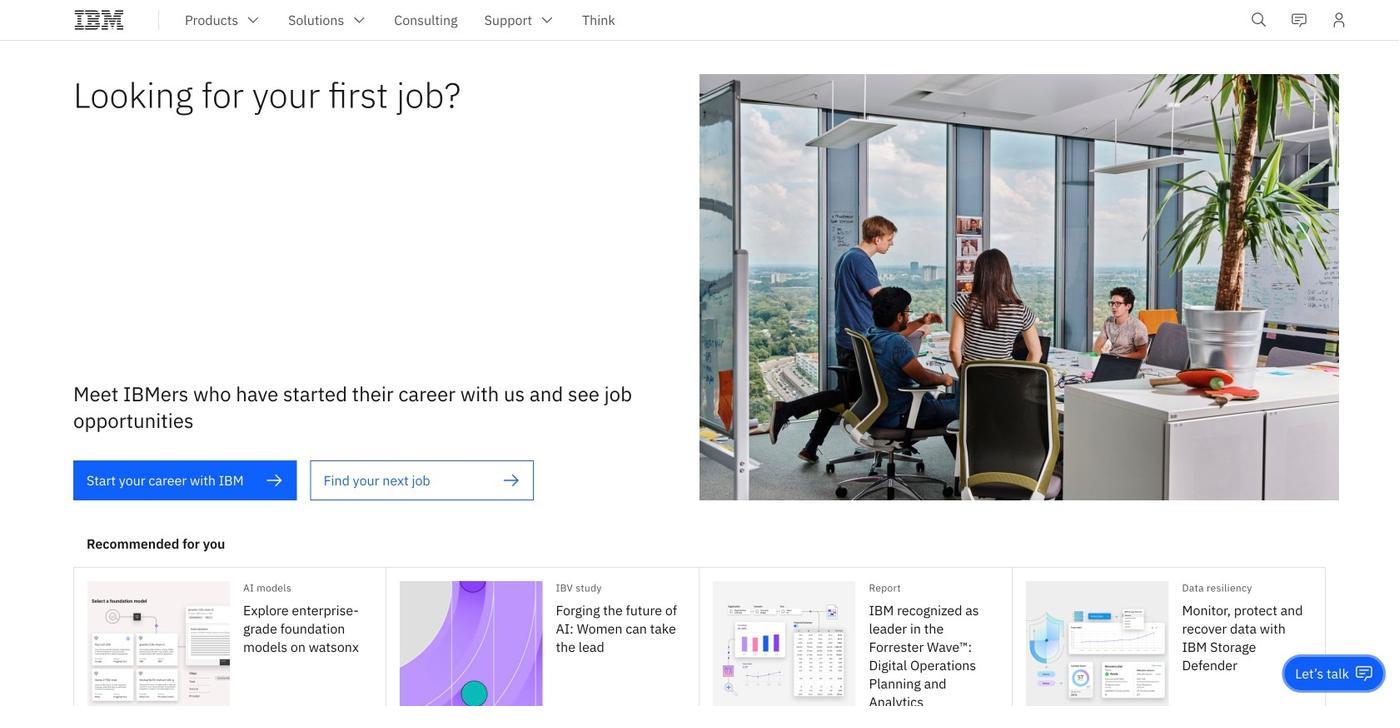 Task type: locate. For each thing, give the bounding box(es) containing it.
let's talk element
[[1296, 665, 1350, 683]]



Task type: vqa. For each thing, say whether or not it's contained in the screenshot.
open the chat window image
no



